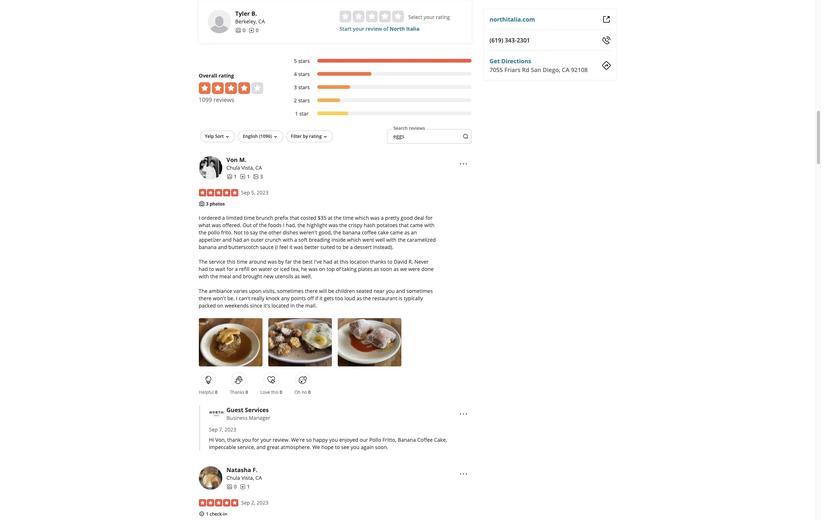 Task type: locate. For each thing, give the bounding box(es) containing it.
sep for von m.
[[241, 189, 250, 196]]

yelp sort button
[[200, 131, 235, 142]]

stars inside filter reviews by 4 stars rating element
[[298, 71, 310, 78]]

(0 reactions) element right love at the left bottom of page
[[280, 389, 282, 396]]

chula for natasha
[[227, 475, 240, 482]]

natasha f. chula vista, ca
[[227, 466, 262, 482]]

24 directions v2 image
[[603, 61, 611, 70]]

for up meal
[[227, 266, 234, 273]]

3 (0 reactions) element from the left
[[280, 389, 282, 396]]

there up packed
[[199, 295, 212, 302]]

sep 7, 2023 hi von, thank you for your review. we're so happy you enjoyed our pollo fritto, banana coffee cake, impeccable service, and great atmosphere. we hope to see you again soon.
[[209, 426, 447, 451]]

0 horizontal spatial on
[[217, 302, 224, 309]]

good
[[401, 215, 413, 221]]

that
[[290, 215, 300, 221], [399, 222, 409, 229]]

0 vertical spatial in
[[291, 302, 295, 309]]

of up say at the top left of page
[[253, 222, 258, 229]]

the right say at the top left of page
[[260, 229, 267, 236]]

1 vertical spatial of
[[253, 222, 258, 229]]

(0 reactions) element for love this 0
[[280, 389, 282, 396]]

that up had,
[[290, 215, 300, 221]]

reviews element containing 0
[[249, 27, 259, 34]]

1 vertical spatial friends element
[[227, 173, 237, 180]]

16 chevron down v2 image for filter by rating
[[323, 134, 329, 140]]

1 (0 reactions) element from the left
[[215, 389, 218, 396]]

stars for 3 stars
[[298, 84, 310, 91]]

your for select
[[424, 13, 435, 20]]

1 vertical spatial menu image
[[460, 410, 468, 419]]

chula inside von m. chula vista, ca
[[227, 164, 240, 171]]

2 horizontal spatial for
[[426, 215, 433, 221]]

the down points in the bottom left of the page
[[296, 302, 304, 309]]

1 inside the friends element
[[234, 173, 237, 180]]

a left limited
[[222, 215, 225, 221]]

3 down 4
[[294, 84, 297, 91]]

2 the from the top
[[199, 288, 208, 295]]

0 horizontal spatial 16 chevron down v2 image
[[225, 134, 231, 140]]

you up service,
[[242, 437, 251, 444]]

0 horizontal spatial be
[[329, 288, 335, 295]]

1 horizontal spatial reviews
[[409, 125, 425, 131]]

reviews element
[[249, 27, 259, 34], [240, 173, 250, 180], [240, 484, 250, 491]]

3 menu image from the top
[[460, 470, 468, 479]]

plates
[[358, 266, 373, 273]]

prefix
[[275, 215, 289, 221]]

menu image
[[460, 159, 468, 168], [460, 410, 468, 419], [460, 470, 468, 479]]

as inside the ambiance varies upon visits, sometimes there will be children seated near you and sometimes there won't be. i can't really knock any points off if it gets too loud as the restaurant is typically packed on weekends since it's located in the mall.
[[357, 295, 362, 302]]

offered.
[[223, 222, 242, 229]]

0 vertical spatial 2023
[[257, 189, 269, 196]]

menu image for m.
[[460, 159, 468, 168]]

reviews
[[214, 96, 235, 104], [409, 125, 425, 131]]

the inside the ambiance varies upon visits, sometimes there will be children seated near you and sometimes there won't be. i can't really knock any points off if it gets too loud as the restaurant is typically packed on weekends since it's located in the mall.
[[199, 288, 208, 295]]

friends element for tyler b.
[[235, 27, 246, 34]]

16 friends v2 image
[[227, 484, 233, 490]]

friends element for von m.
[[227, 173, 237, 180]]

von m. link
[[227, 156, 247, 164]]

0 vertical spatial 5 star rating image
[[199, 189, 238, 196]]

filter reviews by 4 stars rating element
[[287, 71, 472, 78]]

1 horizontal spatial rating
[[309, 133, 322, 139]]

4 (0 reactions) element from the left
[[308, 389, 311, 396]]

16 chevron down v2 image right sort
[[225, 134, 231, 140]]

5 star rating image for natasha
[[199, 500, 238, 507]]

3 for 3
[[260, 173, 263, 180]]

0 vertical spatial banana
[[343, 229, 361, 236]]

there up off
[[305, 288, 318, 295]]

it right if
[[320, 295, 323, 302]]

0 horizontal spatial an
[[244, 236, 250, 243]]

vista, for f.
[[242, 475, 254, 482]]

2 16 chevron down v2 image from the left
[[323, 134, 329, 140]]

16 friends v2 image down von
[[227, 174, 233, 180]]

at inside i ordered a limited time brunch prefix that costed $35 at the time which was a pretty good deal for what was offered. out of the foods i had, the highlight was the crispy hash potatoes that came with the pollo frito. not to say the other dishes weren't good, the banana coffee cake came as an appetizer and had an outer crunch with a soft breading inside which went well with the caramelized banana and butterscotch sauce (i feel it was better suited to be a dessert instead).
[[328, 215, 333, 221]]

vista, for m.
[[242, 164, 254, 171]]

1 16 chevron down v2 image from the left
[[225, 134, 231, 140]]

service
[[209, 258, 226, 265]]

von,
[[216, 437, 226, 444]]

0 vertical spatial i
[[199, 215, 200, 221]]

oh no 0
[[295, 389, 311, 396]]

rating element
[[340, 11, 404, 22]]

1 vertical spatial at
[[334, 258, 339, 265]]

2 vertical spatial menu image
[[460, 470, 468, 479]]

1 vertical spatial 16 review v2 image
[[240, 174, 246, 180]]

1 vertical spatial be
[[329, 288, 335, 295]]

1 horizontal spatial had
[[233, 236, 242, 243]]

(i
[[275, 244, 278, 251]]

0 vertical spatial reviews
[[214, 96, 235, 104]]

4 stars from the top
[[298, 97, 310, 104]]

and down 'refill'
[[233, 273, 242, 280]]

0 vertical spatial sep
[[241, 189, 250, 196]]

best
[[303, 258, 313, 265]]

stars inside filter reviews by 3 stars rating element
[[298, 84, 310, 91]]

coffee
[[362, 229, 377, 236]]

16 friends v2 image
[[235, 27, 241, 33], [227, 174, 233, 180]]

sep
[[241, 189, 250, 196], [209, 426, 218, 433], [241, 500, 250, 507]]

be down inside
[[343, 244, 349, 251]]

manager
[[249, 415, 270, 422]]

in
[[291, 302, 295, 309], [223, 511, 227, 518]]

0 horizontal spatial in
[[223, 511, 227, 518]]

photo of tyler b. image
[[208, 10, 231, 33]]

ca left "92108"
[[562, 66, 570, 74]]

in right 16 check in v2 icon
[[223, 511, 227, 518]]

be inside the ambiance varies upon visits, sometimes there will be children seated near you and sometimes there won't be. i can't really knock any points off if it gets too loud as the restaurant is typically packed on weekends since it's located in the mall.
[[329, 288, 335, 295]]

3 stars
[[294, 84, 310, 91]]

had down the not
[[233, 236, 242, 243]]

friends element down natasha f. chula vista, ca
[[227, 484, 237, 491]]

your right select
[[424, 13, 435, 20]]

1 vertical spatial sep
[[209, 426, 218, 433]]

$35
[[318, 215, 327, 221]]

0 horizontal spatial i
[[199, 215, 200, 221]]

2 horizontal spatial 3
[[294, 84, 297, 91]]

0 horizontal spatial of
[[253, 222, 258, 229]]

1 horizontal spatial by
[[303, 133, 308, 139]]

by left the far
[[278, 258, 284, 265]]

time
[[244, 215, 255, 221], [343, 215, 354, 221], [237, 258, 248, 265]]

as left we at the left bottom of page
[[394, 266, 399, 273]]

2 vertical spatial for
[[253, 437, 259, 444]]

this
[[227, 258, 236, 265], [340, 258, 349, 265], [271, 389, 279, 396]]

0 horizontal spatial sometimes
[[278, 288, 304, 295]]

16 review v2 image left 16 photos v2
[[240, 174, 246, 180]]

1 horizontal spatial an
[[411, 229, 417, 236]]

0 vertical spatial for
[[426, 215, 433, 221]]

rating for filter by rating
[[309, 133, 322, 139]]

rating inside dropdown button
[[309, 133, 322, 139]]

1 horizontal spatial in
[[291, 302, 295, 309]]

1 horizontal spatial i
[[236, 295, 238, 302]]

2 vertical spatial 16 review v2 image
[[240, 484, 246, 490]]

0 vertical spatial of
[[384, 25, 389, 32]]

2023 for natasha f.
[[257, 500, 269, 507]]

filter reviews by 1 star rating element
[[287, 110, 472, 117]]

overall
[[199, 72, 217, 79]]

2 vertical spatial i
[[236, 295, 238, 302]]

was up or
[[268, 258, 277, 265]]

an
[[411, 229, 417, 236], [244, 236, 250, 243]]

sometimes up the any
[[278, 288, 304, 295]]

16 review v2 image
[[249, 27, 255, 33], [240, 174, 246, 180], [240, 484, 246, 490]]

northitalia.com link
[[490, 15, 536, 23]]

tyler b. berkeley, ca
[[235, 9, 265, 25]]

vista, down m.
[[242, 164, 254, 171]]

reviews element down the berkeley,
[[249, 27, 259, 34]]

0 horizontal spatial there
[[199, 295, 212, 302]]

and inside the ambiance varies upon visits, sometimes there will be children seated near you and sometimes there won't be. i can't really knock any points off if it gets too loud as the restaurant is typically packed on weekends since it's located in the mall.
[[396, 288, 406, 295]]

2023
[[257, 189, 269, 196], [225, 426, 237, 433], [257, 500, 269, 507]]

came down potatoes
[[390, 229, 403, 236]]

stars right 4
[[298, 71, 310, 78]]

0 vertical spatial that
[[290, 215, 300, 221]]

guest
[[227, 406, 244, 414]]

1 vertical spatial 2023
[[225, 426, 237, 433]]

2 vista, from the top
[[242, 475, 254, 482]]

2 vertical spatial of
[[336, 266, 341, 273]]

natasha f. link
[[227, 466, 258, 474]]

(0 reactions) element for thanks 0
[[246, 389, 248, 396]]

you up 'restaurant'
[[386, 288, 395, 295]]

1 menu image from the top
[[460, 159, 468, 168]]

2 5 star rating image from the top
[[199, 500, 238, 507]]

0 vertical spatial it
[[290, 244, 293, 251]]

1 horizontal spatial 16 friends v2 image
[[235, 27, 241, 33]]

1 horizontal spatial 16 chevron down v2 image
[[323, 134, 329, 140]]

the inside the service this time around was by far the best i've had at this location thanks to david r. never had to wait for a refill on water or iced tea, he was on top of taking plates as soon as we were done with the meal and brought new utensils as well.
[[199, 258, 208, 265]]

with down service
[[199, 273, 209, 280]]

friends element containing 1
[[227, 173, 237, 180]]

1 horizontal spatial be
[[343, 244, 349, 251]]

friends element
[[235, 27, 246, 34], [227, 173, 237, 180], [227, 484, 237, 491]]

ca up photos element
[[256, 164, 262, 171]]

start
[[340, 25, 352, 32]]

diego,
[[543, 66, 561, 74]]

1 vertical spatial reviews
[[409, 125, 425, 131]]

enjoyed
[[340, 437, 359, 444]]

friends element down the berkeley,
[[235, 27, 246, 34]]

vista, inside natasha f. chula vista, ca
[[242, 475, 254, 482]]

select
[[409, 13, 423, 20]]

2 horizontal spatial rating
[[436, 13, 450, 20]]

highlight
[[307, 222, 328, 229]]

stars up the 2 stars
[[298, 84, 310, 91]]

2023 right 5, on the left of the page
[[257, 189, 269, 196]]

1 down von m. chula vista, ca
[[234, 173, 237, 180]]

the left crispy
[[340, 222, 347, 229]]

was up 'pollo'
[[212, 222, 221, 229]]

time up 'refill'
[[237, 258, 248, 265]]

(0 reactions) element right helpful
[[215, 389, 218, 396]]

1 vertical spatial banana
[[199, 244, 217, 251]]

review
[[366, 25, 382, 32]]

16 chevron down v2 image
[[225, 134, 231, 140], [323, 134, 329, 140]]

brunch
[[256, 215, 273, 221]]

on
[[251, 266, 257, 273], [319, 266, 326, 273], [217, 302, 224, 309]]

it inside the ambiance varies upon visits, sometimes there will be children seated near you and sometimes there won't be. i can't really knock any points off if it gets too loud as the restaurant is typically packed on weekends since it's located in the mall.
[[320, 295, 323, 302]]

1 vertical spatial for
[[227, 266, 234, 273]]

2 vertical spatial 2023
[[257, 500, 269, 507]]

0 horizontal spatial this
[[227, 258, 236, 265]]

photos element
[[253, 173, 263, 180]]

5 star rating image
[[199, 189, 238, 196], [199, 500, 238, 507]]

0 horizontal spatial came
[[390, 229, 403, 236]]

i right "be." on the bottom
[[236, 295, 238, 302]]

ca inside get directions 7055 friars rd san diego, ca 92108
[[562, 66, 570, 74]]

the left caramelized
[[398, 236, 406, 243]]

feel
[[280, 244, 288, 251]]

3
[[294, 84, 297, 91], [260, 173, 263, 180], [206, 201, 209, 207]]

2 vertical spatial your
[[261, 437, 272, 444]]

stars inside 'filter reviews by 5 stars rating' element
[[298, 57, 310, 64]]

0 horizontal spatial for
[[227, 266, 234, 273]]

0 vertical spatial which
[[355, 215, 369, 221]]

the down wait
[[210, 273, 218, 280]]

1 right 16 check in v2 icon
[[206, 511, 209, 518]]

0 horizontal spatial 3
[[206, 201, 209, 207]]

as down good
[[405, 229, 410, 236]]

get directions link
[[490, 57, 532, 65]]

for inside the service this time around was by far the best i've had at this location thanks to david r. never had to wait for a refill on water or iced tea, he was on top of taking plates as soon as we were done with the meal and brought new utensils as well.
[[227, 266, 234, 273]]

(0 reactions) element right "no" on the left bottom of the page
[[308, 389, 311, 396]]

1 vertical spatial came
[[390, 229, 403, 236]]

0 horizontal spatial by
[[278, 258, 284, 265]]

this up the taking
[[340, 258, 349, 265]]

5
[[294, 57, 297, 64]]

2 vertical spatial reviews element
[[240, 484, 250, 491]]

ca right the berkeley,
[[259, 18, 265, 25]]

1 horizontal spatial of
[[336, 266, 341, 273]]

on down i've
[[319, 266, 326, 273]]

2023 right 2,
[[257, 500, 269, 507]]

your up great
[[261, 437, 272, 444]]

0 horizontal spatial banana
[[199, 244, 217, 251]]

2023 for von m.
[[257, 189, 269, 196]]

16 camera v2 image
[[199, 201, 205, 207]]

done
[[422, 266, 434, 273]]

and inside the service this time around was by far the best i've had at this location thanks to david r. never had to wait for a refill on water or iced tea, he was on top of taking plates as soon as we were done with the meal and brought new utensils as well.
[[233, 273, 242, 280]]

i inside the ambiance varies upon visits, sometimes there will be children seated near you and sometimes there won't be. i can't really knock any points off if it gets too loud as the restaurant is typically packed on weekends since it's located in the mall.
[[236, 295, 238, 302]]

stars right 2
[[298, 97, 310, 104]]

i up what
[[199, 215, 200, 221]]

to inside the sep 7, 2023 hi von, thank you for your review. we're so happy you enjoyed our pollo fritto, banana coffee cake, impeccable service, and great atmosphere. we hope to see you again soon.
[[335, 444, 340, 451]]

1 vertical spatial chula
[[227, 475, 240, 482]]

friends element down von
[[227, 173, 237, 180]]

as down thanks
[[374, 266, 379, 273]]

16 review v2 image down the berkeley,
[[249, 27, 255, 33]]

2 (0 reactions) element from the left
[[246, 389, 248, 396]]

0 vertical spatial 16 friends v2 image
[[235, 27, 241, 33]]

3 inside photos element
[[260, 173, 263, 180]]

for up service,
[[253, 437, 259, 444]]

1 vertical spatial the
[[199, 288, 208, 295]]

at right $35
[[328, 215, 333, 221]]

1 chula from the top
[[227, 164, 240, 171]]

(619)
[[490, 36, 504, 44]]

2 vertical spatial rating
[[309, 133, 322, 139]]

which up dessert
[[347, 236, 361, 243]]

2 vertical spatial had
[[199, 266, 208, 273]]

for right deal
[[426, 215, 433, 221]]

1 horizontal spatial for
[[253, 437, 259, 444]]

1 vertical spatial reviews element
[[240, 173, 250, 180]]

a
[[222, 215, 225, 221], [381, 215, 384, 221], [295, 236, 297, 243], [350, 244, 353, 251], [235, 266, 238, 273]]

the up "weren't"
[[298, 222, 306, 229]]

0 vertical spatial your
[[424, 13, 435, 20]]

1 horizontal spatial there
[[305, 288, 318, 295]]

1 5 star rating image from the top
[[199, 189, 238, 196]]

1 vertical spatial had
[[324, 258, 333, 265]]

stars for 2 stars
[[298, 97, 310, 104]]

1 horizontal spatial on
[[251, 266, 257, 273]]

deal
[[415, 215, 425, 221]]

this right service
[[227, 258, 236, 265]]

impeccable
[[209, 444, 236, 451]]

0 horizontal spatial reviews
[[214, 96, 235, 104]]

were
[[409, 266, 421, 273]]

2 chula from the top
[[227, 475, 240, 482]]

f.
[[253, 466, 258, 474]]

stars for 5 stars
[[298, 57, 310, 64]]

since
[[250, 302, 262, 309]]

weren't
[[300, 229, 318, 236]]

2 menu image from the top
[[460, 410, 468, 419]]

sep left 7,
[[209, 426, 218, 433]]

out
[[243, 222, 252, 229]]

friars
[[505, 66, 521, 74]]

for
[[426, 215, 433, 221], [227, 266, 234, 273], [253, 437, 259, 444]]

be up gets
[[329, 288, 335, 295]]

1 vista, from the top
[[242, 164, 254, 171]]

rating right select
[[436, 13, 450, 20]]

be
[[343, 244, 349, 251], [329, 288, 335, 295]]

reviews for search reviews
[[409, 125, 425, 131]]

1 vertical spatial there
[[199, 295, 212, 302]]

mall.
[[306, 302, 317, 309]]

1 vertical spatial your
[[353, 25, 365, 32]]

sometimes up typically
[[407, 288, 433, 295]]

at
[[328, 215, 333, 221], [334, 258, 339, 265]]

2 vertical spatial 3
[[206, 201, 209, 207]]

7055
[[490, 66, 503, 74]]

0 horizontal spatial rating
[[219, 72, 234, 79]]

it inside i ordered a limited time brunch prefix that costed $35 at the time which was a pretty good deal for what was offered. out of the foods i had, the highlight was the crispy hash potatoes that came with the pollo frito. not to say the other dishes weren't good, the banana coffee cake came as an appetizer and had an outer crunch with a soft breading inside which went well with the caramelized banana and butterscotch sauce (i feel it was better suited to be a dessert instead).
[[290, 244, 293, 251]]

1
[[295, 110, 298, 117], [234, 173, 237, 180], [247, 173, 250, 180], [247, 484, 250, 490], [206, 511, 209, 518]]

(0 reactions) element for oh no 0
[[308, 389, 311, 396]]

and inside the sep 7, 2023 hi von, thank you for your review. we're so happy you enjoyed our pollo fritto, banana coffee cake, impeccable service, and great atmosphere. we hope to see you again soon.
[[257, 444, 266, 451]]

1 horizontal spatial sometimes
[[407, 288, 433, 295]]

filter reviews by 3 stars rating element
[[287, 84, 472, 91]]

1 vertical spatial 3
[[260, 173, 263, 180]]

(619) 343-2301
[[490, 36, 531, 44]]

2 horizontal spatial your
[[424, 13, 435, 20]]

came down deal
[[410, 222, 423, 229]]

0 vertical spatial had
[[233, 236, 242, 243]]

None radio
[[353, 11, 365, 22], [366, 11, 378, 22], [393, 11, 404, 22], [353, 11, 365, 22], [366, 11, 378, 22], [393, 11, 404, 22]]

2 horizontal spatial on
[[319, 266, 326, 273]]

None radio
[[340, 11, 352, 22], [379, 11, 391, 22], [340, 11, 352, 22], [379, 11, 391, 22]]

a up potatoes
[[381, 215, 384, 221]]

good,
[[319, 229, 332, 236]]

ca inside natasha f. chula vista, ca
[[256, 475, 262, 482]]

hi
[[209, 437, 214, 444]]

refill
[[239, 266, 250, 273]]

sep left 2,
[[241, 500, 250, 507]]

we
[[313, 444, 320, 451]]

16 chevron down v2 image inside yelp sort dropdown button
[[225, 134, 231, 140]]

0 vertical spatial menu image
[[460, 159, 468, 168]]

and up is
[[396, 288, 406, 295]]

be inside i ordered a limited time brunch prefix that costed $35 at the time which was a pretty good deal for what was offered. out of the foods i had, the highlight was the crispy hash potatoes that came with the pollo frito. not to say the other dishes weren't good, the banana coffee cake came as an appetizer and had an outer crunch with a soft breading inside which went well with the caramelized banana and butterscotch sauce (i feel it was better suited to be a dessert instead).
[[343, 244, 349, 251]]

5 star rating image up 1 check-in
[[199, 500, 238, 507]]

ca down f.
[[256, 475, 262, 482]]

16 friends v2 image down the berkeley,
[[235, 27, 241, 33]]

never
[[415, 258, 429, 265]]

(0 reactions) element
[[215, 389, 218, 396], [246, 389, 248, 396], [280, 389, 282, 396], [308, 389, 311, 396]]

chula inside natasha f. chula vista, ca
[[227, 475, 240, 482]]

(0 reactions) element right thanks
[[246, 389, 248, 396]]

0 vertical spatial reviews element
[[249, 27, 259, 34]]

1 horizontal spatial 3
[[260, 173, 263, 180]]

tyler
[[235, 9, 250, 18]]

0 vertical spatial rating
[[436, 13, 450, 20]]

0 vertical spatial friends element
[[235, 27, 246, 34]]

1 horizontal spatial at
[[334, 258, 339, 265]]

vista, inside von m. chula vista, ca
[[242, 164, 254, 171]]

an up caramelized
[[411, 229, 417, 236]]

1 vertical spatial which
[[347, 236, 361, 243]]

taking
[[342, 266, 357, 273]]

stars right the 5
[[298, 57, 310, 64]]

3 stars from the top
[[298, 84, 310, 91]]

this right love at the left bottom of page
[[271, 389, 279, 396]]

16 chevron down v2 image inside filter by rating dropdown button
[[323, 134, 329, 140]]

2 stars from the top
[[298, 71, 310, 78]]

ordered
[[202, 215, 221, 221]]

your for start
[[353, 25, 365, 32]]

0 vertical spatial 3
[[294, 84, 297, 91]]

0 horizontal spatial at
[[328, 215, 333, 221]]

0 horizontal spatial 16 friends v2 image
[[227, 174, 233, 180]]

stars inside filter reviews by 2 stars rating element
[[298, 97, 310, 104]]

had left wait
[[199, 266, 208, 273]]

(no rating) image
[[340, 11, 404, 22]]

i left had,
[[283, 222, 285, 229]]

pollo
[[208, 229, 220, 236]]

chula down natasha on the bottom left of page
[[227, 475, 240, 482]]

by inside the service this time around was by far the best i've had at this location thanks to david r. never had to wait for a refill on water or iced tea, he was on top of taking plates as soon as we were done with the meal and brought new utensils as well.
[[278, 258, 284, 265]]

16 review v2 image right 16 friends v2 image
[[240, 484, 246, 490]]

1 stars from the top
[[298, 57, 310, 64]]

sep 2, 2023
[[241, 500, 269, 507]]

thanks
[[230, 389, 245, 396]]

b.
[[252, 9, 257, 18]]

1 the from the top
[[199, 258, 208, 265]]

16 review v2 image for natasha
[[240, 484, 246, 490]]

on down 'won't'
[[217, 302, 224, 309]]

1 horizontal spatial it
[[320, 295, 323, 302]]

16 friends v2 image for von
[[227, 174, 233, 180]]

  text field
[[388, 129, 472, 144]]

1 vertical spatial that
[[399, 222, 409, 229]]

your right 'start'
[[353, 25, 365, 32]]



Task type: vqa. For each thing, say whether or not it's contained in the screenshot.
the Overall rating
yes



Task type: describe. For each thing, give the bounding box(es) containing it.
our
[[360, 437, 368, 444]]

any
[[281, 295, 290, 302]]

inside
[[332, 236, 346, 243]]

love
[[261, 389, 270, 396]]

english (1096) button
[[238, 131, 283, 142]]

start your review of north italia
[[340, 25, 420, 32]]

the service this time around was by far the best i've had at this location thanks to david r. never had to wait for a refill on water or iced tea, he was on top of taking plates as soon as we were done with the meal and brought new utensils as well.
[[199, 258, 434, 280]]

time up out
[[244, 215, 255, 221]]

0 horizontal spatial that
[[290, 215, 300, 221]]

von
[[227, 156, 238, 164]]

friends element for natasha f.
[[227, 484, 237, 491]]

the down what
[[199, 229, 207, 236]]

costed
[[301, 215, 317, 221]]

2 horizontal spatial of
[[384, 25, 389, 32]]

helpful 0
[[199, 389, 218, 396]]

the for the service this time around was by far the best i've had at this location thanks to david r. never had to wait for a refill on water or iced tea, he was on top of taking plates as soon as we were done with the meal and brought new utensils as well.
[[199, 258, 208, 265]]

von m. chula vista, ca
[[227, 156, 262, 171]]

you down enjoyed
[[351, 444, 360, 451]]

tea,
[[291, 266, 300, 273]]

as inside i ordered a limited time brunch prefix that costed $35 at the time which was a pretty good deal for what was offered. out of the foods i had, the highlight was the crispy hash potatoes that came with the pollo frito. not to say the other dishes weren't good, the banana coffee cake came as an appetizer and had an outer crunch with a soft breading inside which went well with the caramelized banana and butterscotch sauce (i feel it was better suited to be a dessert instead).
[[405, 229, 410, 236]]

get directions 7055 friars rd san diego, ca 92108
[[490, 57, 588, 74]]

dessert
[[354, 244, 372, 251]]

what
[[199, 222, 211, 229]]

was down i've
[[309, 266, 318, 273]]

star
[[300, 110, 309, 117]]

photo of von m. image
[[199, 156, 222, 180]]

to down inside
[[337, 244, 342, 251]]

2023 inside the sep 7, 2023 hi von, thank you for your review. we're so happy you enjoyed our pollo fritto, banana coffee cake, impeccable service, and great atmosphere. we hope to see you again soon.
[[225, 426, 237, 433]]

better
[[305, 244, 319, 251]]

loud
[[345, 295, 356, 302]]

meal
[[220, 273, 231, 280]]

time inside the service this time around was by far the best i've had at this location thanks to david r. never had to wait for a refill on water or iced tea, he was on top of taking plates as soon as we were done with the meal and brought new utensils as well.
[[237, 258, 248, 265]]

san
[[531, 66, 542, 74]]

you up hope
[[330, 437, 338, 444]]

to up the soon
[[388, 258, 393, 265]]

overall rating
[[199, 72, 234, 79]]

reviews for 1099 reviews
[[214, 96, 235, 104]]

1 horizontal spatial banana
[[343, 229, 361, 236]]

sep for natasha f.
[[241, 500, 250, 507]]

1 check-in
[[206, 511, 227, 518]]

of inside the service this time around was by far the best i've had at this location thanks to david r. never had to wait for a refill on water or iced tea, he was on top of taking plates as soon as we were done with the meal and brought new utensils as well.
[[336, 266, 341, 273]]

we
[[401, 266, 407, 273]]

2,
[[251, 500, 256, 507]]

16 photos v2 image
[[253, 174, 259, 180]]

be.
[[228, 295, 235, 302]]

menu image for f.
[[460, 470, 468, 479]]

4 star rating image
[[199, 82, 263, 94]]

the down brunch
[[259, 222, 267, 229]]

service,
[[238, 444, 255, 451]]

2 horizontal spatial this
[[340, 258, 349, 265]]

other
[[269, 229, 282, 236]]

around
[[249, 258, 267, 265]]

and down frito.
[[223, 236, 232, 243]]

chula for von
[[227, 164, 240, 171]]

will
[[319, 288, 327, 295]]

rating for select your rating
[[436, 13, 450, 20]]

1 left star
[[295, 110, 298, 117]]

5,
[[251, 189, 256, 196]]

packed
[[199, 302, 216, 309]]

filter reviews by 5 stars rating element
[[287, 57, 472, 65]]

new
[[264, 273, 274, 280]]

16 review v2 image for tyler
[[249, 27, 255, 33]]

2 horizontal spatial i
[[283, 222, 285, 229]]

3 for 3 stars
[[294, 84, 297, 91]]

you inside the ambiance varies upon visits, sometimes there will be children seated near you and sometimes there won't be. i can't really knock any points off if it gets too loud as the restaurant is typically packed on weekends since it's located in the mall.
[[386, 288, 395, 295]]

select your rating
[[409, 13, 450, 20]]

sep inside the sep 7, 2023 hi von, thank you for your review. we're so happy you enjoyed our pollo fritto, banana coffee cake, impeccable service, and great atmosphere. we hope to see you again soon.
[[209, 426, 218, 433]]

ca inside tyler b. berkeley, ca
[[259, 18, 265, 25]]

well.
[[301, 273, 312, 280]]

at inside the service this time around was by far the best i've had at this location thanks to david r. never had to wait for a refill on water or iced tea, he was on top of taking plates as soon as we were done with the meal and brought new utensils as well.
[[334, 258, 339, 265]]

on inside the ambiance varies upon visits, sometimes there will be children seated near you and sometimes there won't be. i can't really knock any points off if it gets too loud as the restaurant is typically packed on weekends since it's located in the mall.
[[217, 302, 224, 309]]

92108
[[572, 66, 588, 74]]

was up good,
[[329, 222, 338, 229]]

reviews element for b.
[[249, 27, 259, 34]]

1 star
[[295, 110, 309, 117]]

foods
[[268, 222, 282, 229]]

was up hash
[[371, 215, 380, 221]]

the ambiance varies upon visits, sometimes there will be children seated near you and sometimes there won't be. i can't really knock any points off if it gets too loud as the restaurant is typically packed on weekends since it's located in the mall.
[[199, 288, 433, 309]]

a left dessert
[[350, 244, 353, 251]]

suited
[[321, 244, 335, 251]]

(0 reactions) element for helpful 0
[[215, 389, 218, 396]]

varies
[[234, 288, 248, 295]]

16 review v2 image for von
[[240, 174, 246, 180]]

photo of natasha f. image
[[199, 467, 222, 490]]

sep 5, 2023
[[241, 189, 269, 196]]

1 sometimes from the left
[[278, 288, 304, 295]]

1 left 16 photos v2
[[247, 173, 250, 180]]

seated
[[357, 288, 373, 295]]

crunch
[[265, 236, 282, 243]]

time up crispy
[[343, 215, 354, 221]]

north
[[390, 25, 405, 32]]

with up "instead)."
[[387, 236, 397, 243]]

with inside the service this time around was by far the best i've had at this location thanks to david r. never had to wait for a refill on water or iced tea, he was on top of taking plates as soon as we were done with the meal and brought new utensils as well.
[[199, 273, 209, 280]]

4 stars
[[294, 71, 310, 78]]

for inside the sep 7, 2023 hi von, thank you for your review. we're so happy you enjoyed our pollo fritto, banana coffee cake, impeccable service, and great atmosphere. we hope to see you again soon.
[[253, 437, 259, 444]]

2 horizontal spatial had
[[324, 258, 333, 265]]

tyler b. link
[[235, 9, 257, 18]]

and down appetizer
[[218, 244, 227, 251]]

1099 reviews
[[199, 96, 235, 104]]

1 horizontal spatial that
[[399, 222, 409, 229]]

off
[[308, 295, 314, 302]]

well
[[376, 236, 385, 243]]

get
[[490, 57, 500, 65]]

the right $35
[[334, 215, 342, 221]]

wait
[[216, 266, 226, 273]]

great
[[267, 444, 280, 451]]

review.
[[273, 437, 290, 444]]

of inside i ordered a limited time brunch prefix that costed $35 at the time which was a pretty good deal for what was offered. out of the foods i had, the highlight was the crispy hash potatoes that came with the pollo frito. not to say the other dishes weren't good, the banana coffee cake came as an appetizer and had an outer crunch with a soft breading inside which went well with the caramelized banana and butterscotch sauce (i feel it was better suited to be a dessert instead).
[[253, 222, 258, 229]]

as down tea,
[[295, 273, 300, 280]]

guest services business manager
[[227, 406, 270, 422]]

for inside i ordered a limited time brunch prefix that costed $35 at the time which was a pretty good deal for what was offered. out of the foods i had, the highlight was the crispy hash potatoes that came with the pollo frito. not to say the other dishes weren't good, the banana coffee cake came as an appetizer and had an outer crunch with a soft breading inside which went well with the caramelized banana and butterscotch sauce (i feel it was better suited to be a dessert instead).
[[426, 215, 433, 221]]

search reviews
[[394, 125, 425, 131]]

your inside the sep 7, 2023 hi von, thank you for your review. we're so happy you enjoyed our pollo fritto, banana coffee cake, impeccable service, and great atmosphere. we hope to see you again soon.
[[261, 437, 272, 444]]

1 vertical spatial in
[[223, 511, 227, 518]]

16 friends v2 image for tyler
[[235, 27, 241, 33]]

thanks 0
[[230, 389, 248, 396]]

16 chevron down v2 image
[[273, 134, 279, 140]]

restaurant
[[373, 295, 398, 302]]

weekends
[[225, 302, 249, 309]]

search image
[[463, 134, 469, 139]]

helpful
[[199, 389, 214, 396]]

with down dishes
[[283, 236, 293, 243]]

in inside the ambiance varies upon visits, sometimes there will be children seated near you and sometimes there won't be. i can't really knock any points off if it gets too loud as the restaurant is typically packed on weekends since it's located in the mall.
[[291, 302, 295, 309]]

pollo
[[370, 437, 382, 444]]

the up tea,
[[294, 258, 301, 265]]

stars for 4 stars
[[298, 71, 310, 78]]

i've
[[314, 258, 322, 265]]

butterscotch
[[229, 244, 259, 251]]

1 horizontal spatial this
[[271, 389, 279, 396]]

services
[[245, 406, 269, 414]]

0 horizontal spatial had
[[199, 266, 208, 273]]

see
[[342, 444, 350, 451]]

to down out
[[244, 229, 249, 236]]

a inside the service this time around was by far the best i've had at this location thanks to david r. never had to wait for a refill on water or iced tea, he was on top of taking plates as soon as we were done with the meal and brought new utensils as well.
[[235, 266, 238, 273]]

typically
[[404, 295, 423, 302]]

northitalia.com
[[490, 15, 536, 23]]

filter reviews by 2 stars rating element
[[287, 97, 472, 104]]

with down deal
[[425, 222, 435, 229]]

3 for 3 photos
[[206, 201, 209, 207]]

the up inside
[[334, 229, 342, 236]]

0 vertical spatial there
[[305, 288, 318, 295]]

reviews element for f.
[[240, 484, 250, 491]]

english (1096)
[[243, 133, 272, 139]]

we're
[[291, 437, 305, 444]]

ca inside von m. chula vista, ca
[[256, 164, 262, 171]]

dishes
[[283, 229, 298, 236]]

no
[[302, 389, 307, 396]]

can't
[[239, 295, 250, 302]]

soft
[[299, 236, 308, 243]]

2301
[[517, 36, 531, 44]]

filter by rating
[[291, 133, 322, 139]]

had inside i ordered a limited time brunch prefix that costed $35 at the time which was a pretty good deal for what was offered. out of the foods i had, the highlight was the crispy hash potatoes that came with the pollo frito. not to say the other dishes weren't good, the banana coffee cake came as an appetizer and had an outer crunch with a soft breading inside which went well with the caramelized banana and butterscotch sauce (i feel it was better suited to be a dessert instead).
[[233, 236, 242, 243]]

location
[[350, 258, 369, 265]]

went
[[363, 236, 375, 243]]

16 chevron down v2 image for yelp sort
[[225, 134, 231, 140]]

upon
[[249, 288, 262, 295]]

he
[[301, 266, 307, 273]]

check-
[[210, 511, 223, 518]]

a left soft
[[295, 236, 297, 243]]

oh
[[295, 389, 301, 396]]

near
[[374, 288, 385, 295]]

i ordered a limited time brunch prefix that costed $35 at the time which was a pretty good deal for what was offered. out of the foods i had, the highlight was the crispy hash potatoes that came with the pollo frito. not to say the other dishes weren't good, the banana coffee cake came as an appetizer and had an outer crunch with a soft breading inside which went well with the caramelized banana and butterscotch sauce (i feel it was better suited to be a dessert instead).
[[199, 215, 436, 251]]

24 phone v2 image
[[603, 36, 611, 45]]

coffee
[[418, 437, 433, 444]]

2 sometimes from the left
[[407, 288, 433, 295]]

24 external link v2 image
[[603, 15, 611, 24]]

the for the ambiance varies upon visits, sometimes there will be children seated near you and sometimes there won't be. i can't really knock any points off if it gets too loud as the restaurant is typically packed on weekends since it's located in the mall.
[[199, 288, 208, 295]]

photos
[[210, 201, 225, 207]]

to left wait
[[209, 266, 214, 273]]

0 vertical spatial came
[[410, 222, 423, 229]]

instead).
[[373, 244, 394, 251]]

5 star rating image for von
[[199, 189, 238, 196]]

points
[[291, 295, 306, 302]]

1 down natasha f. chula vista, ca
[[247, 484, 250, 490]]

16 check in v2 image
[[199, 511, 205, 517]]

photo of guest services image
[[209, 407, 224, 421]]

was down soft
[[294, 244, 303, 251]]

the down 'seated' on the left bottom of the page
[[363, 295, 371, 302]]

by inside dropdown button
[[303, 133, 308, 139]]

reviews element for m.
[[240, 173, 250, 180]]



